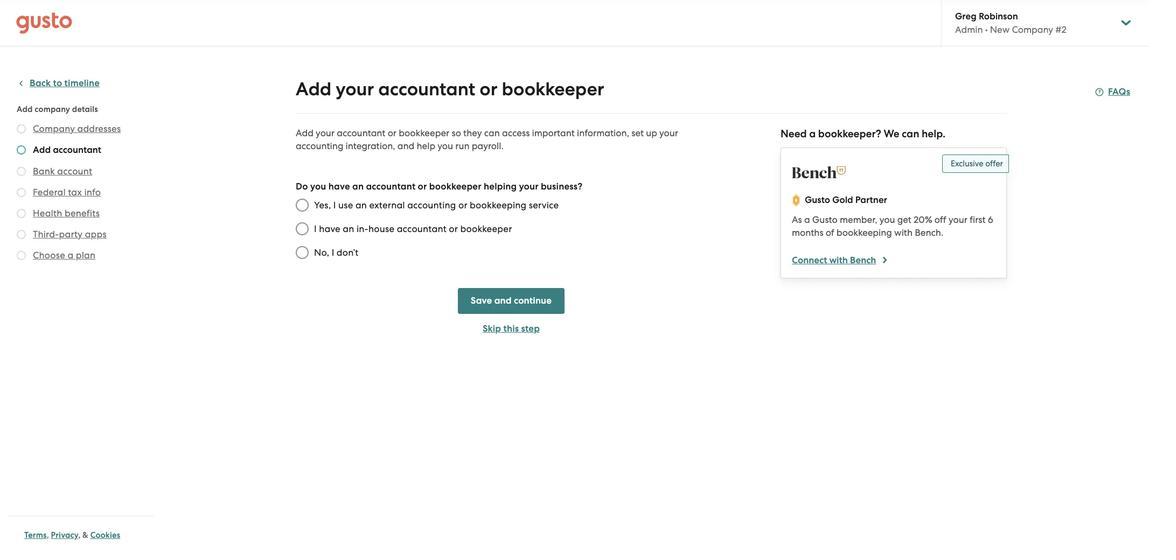 Task type: vqa. For each thing, say whether or not it's contained in the screenshot.
by
no



Task type: describe. For each thing, give the bounding box(es) containing it.
greg
[[956, 11, 977, 22]]

1 check image from the top
[[17, 146, 26, 155]]

No, I don't radio
[[291, 241, 314, 265]]

home image
[[16, 12, 72, 34]]

cookies button
[[90, 529, 120, 542]]

add company details
[[17, 105, 98, 114]]

company inside company addresses button
[[33, 123, 75, 134]]

bank account
[[33, 166, 92, 177]]

you inside add your accountant or bookkeeper so they can access important information, set up your accounting integration, and help you run payroll.
[[438, 141, 453, 151]]

i for no,
[[332, 247, 334, 258]]

save
[[471, 295, 492, 307]]

accountant inside list
[[53, 144, 101, 156]]

use
[[339, 200, 353, 211]]

need a bookkeeper? we can help.
[[781, 128, 946, 140]]

I have an in-house accountant or bookkeeper radio
[[291, 217, 314, 241]]

help
[[417, 141, 436, 151]]

months
[[792, 228, 824, 238]]

company
[[35, 105, 70, 114]]

external
[[370, 200, 405, 211]]

i have an in-house accountant or bookkeeper
[[314, 224, 512, 235]]

accountant inside add your accountant or bookkeeper so they can access important information, set up your accounting integration, and help you run payroll.
[[337, 128, 386, 139]]

gold
[[833, 195, 854, 206]]

tax
[[68, 187, 82, 198]]

choose a plan button
[[33, 249, 96, 262]]

access
[[502, 128, 530, 139]]

0 horizontal spatial bookkeeping
[[470, 200, 527, 211]]

no, i don't
[[314, 247, 359, 258]]

exclusive offer
[[952, 159, 1004, 169]]

1 vertical spatial have
[[319, 224, 341, 235]]

partner
[[856, 195, 888, 206]]

terms , privacy , & cookies
[[24, 531, 120, 541]]

health benefits button
[[33, 207, 100, 220]]

1 vertical spatial accounting
[[408, 200, 456, 211]]

federal tax info button
[[33, 186, 101, 199]]

get
[[898, 215, 912, 225]]

your inside as a gusto member, you get 20% off your first 6 months of bookkeeping with bench.
[[949, 215, 968, 225]]

set
[[632, 128, 644, 139]]

20%
[[914, 215, 933, 225]]

apps
[[85, 229, 107, 240]]

add for add your accountant or bookkeeper
[[296, 78, 332, 100]]

back
[[30, 78, 51, 89]]

choose a plan
[[33, 250, 96, 261]]

and inside add your accountant or bookkeeper so they can access important information, set up your accounting integration, and help you run payroll.
[[398, 141, 415, 151]]

•
[[986, 24, 989, 35]]

payroll.
[[472, 141, 504, 151]]

of
[[826, 228, 835, 238]]

check image for choose
[[17, 251, 26, 260]]

2 , from the left
[[78, 531, 81, 541]]

company inside greg robinson admin • new company #2
[[1013, 24, 1054, 35]]

yes, i use an external accounting or bookkeeping service
[[314, 200, 559, 211]]

up
[[646, 128, 658, 139]]

gold badge image
[[792, 194, 801, 207]]

add accountant
[[33, 144, 101, 156]]

help.
[[922, 128, 946, 140]]

important
[[532, 128, 575, 139]]

a for need
[[810, 128, 816, 140]]

0 vertical spatial gusto
[[805, 195, 831, 206]]

connect with bench
[[792, 255, 877, 266]]

back to timeline button
[[17, 77, 100, 90]]

and inside button
[[495, 295, 512, 307]]

to
[[53, 78, 62, 89]]

a for as
[[805, 215, 811, 225]]

health benefits
[[33, 208, 100, 219]]

first
[[970, 215, 986, 225]]

account
[[57, 166, 92, 177]]

health
[[33, 208, 62, 219]]

&
[[83, 531, 88, 541]]

greg robinson admin • new company #2
[[956, 11, 1067, 35]]

a for choose
[[68, 250, 73, 261]]

2 vertical spatial an
[[343, 224, 354, 235]]

or inside add your accountant or bookkeeper so they can access important information, set up your accounting integration, and help you run payroll.
[[388, 128, 397, 139]]

bookkeeper up yes, i use an external accounting or bookkeeping service
[[430, 181, 482, 192]]

6
[[989, 215, 994, 225]]

this
[[504, 323, 519, 335]]

2 can from the left
[[903, 128, 920, 140]]

bench
[[851, 255, 877, 266]]

new
[[991, 24, 1010, 35]]

1 , from the left
[[47, 531, 49, 541]]

#2
[[1056, 24, 1067, 35]]

do you have an accountant or bookkeeper helping your business?
[[296, 181, 583, 192]]

bank account button
[[33, 165, 92, 178]]

faqs button
[[1096, 86, 1131, 99]]

bank
[[33, 166, 55, 177]]

save and continue button
[[458, 288, 565, 314]]

or up yes, i use an external accounting or bookkeeping service
[[418, 181, 427, 192]]

check image for health
[[17, 209, 26, 218]]

service
[[529, 200, 559, 211]]

federal tax info
[[33, 187, 101, 198]]

don't
[[337, 247, 359, 258]]

an for external
[[356, 200, 367, 211]]

privacy
[[51, 531, 78, 541]]

connect
[[792, 255, 828, 266]]



Task type: locate. For each thing, give the bounding box(es) containing it.
cookies
[[90, 531, 120, 541]]

with left bench
[[830, 255, 848, 266]]

2 vertical spatial you
[[880, 215, 896, 225]]

add for add accountant
[[33, 144, 51, 156]]

check image left federal
[[17, 188, 26, 197]]

step
[[522, 323, 540, 335]]

or up the they
[[480, 78, 498, 100]]

an for accountant
[[353, 181, 364, 192]]

accounting
[[296, 141, 344, 151], [408, 200, 456, 211]]

bookkeeper up help
[[399, 128, 450, 139]]

0 vertical spatial check image
[[17, 146, 26, 155]]

0 vertical spatial a
[[810, 128, 816, 140]]

with inside as a gusto member, you get 20% off your first 6 months of bookkeeping with bench.
[[895, 228, 913, 238]]

accountant down company addresses button
[[53, 144, 101, 156]]

add your accountant or bookkeeper
[[296, 78, 605, 100]]

gusto up of
[[813, 215, 838, 225]]

back to timeline
[[30, 78, 100, 89]]

1 horizontal spatial bookkeeping
[[837, 228, 893, 238]]

third-party apps button
[[33, 228, 107, 241]]

and right save
[[495, 295, 512, 307]]

admin
[[956, 24, 984, 35]]

addresses
[[77, 123, 121, 134]]

bookkeeper up the important
[[502, 78, 605, 100]]

company addresses button
[[33, 122, 121, 135]]

accounting down do you have an accountant or bookkeeper helping your business?
[[408, 200, 456, 211]]

yes,
[[314, 200, 331, 211]]

a right as
[[805, 215, 811, 225]]

check image left health
[[17, 209, 26, 218]]

and
[[398, 141, 415, 151], [495, 295, 512, 307]]

i for yes,
[[334, 200, 336, 211]]

, left privacy
[[47, 531, 49, 541]]

check image
[[17, 125, 26, 134], [17, 188, 26, 197], [17, 209, 26, 218], [17, 230, 26, 239]]

1 vertical spatial and
[[495, 295, 512, 307]]

0 horizontal spatial and
[[398, 141, 415, 151]]

1 vertical spatial bookkeeping
[[837, 228, 893, 238]]

company addresses
[[33, 123, 121, 134]]

1 vertical spatial gusto
[[813, 215, 838, 225]]

you left the get
[[880, 215, 896, 225]]

2 vertical spatial a
[[68, 250, 73, 261]]

have up use
[[329, 181, 350, 192]]

1 horizontal spatial and
[[495, 295, 512, 307]]

timeline
[[64, 78, 100, 89]]

so
[[452, 128, 461, 139]]

benefits
[[65, 208, 100, 219]]

bookkeeping down member,
[[837, 228, 893, 238]]

check image for company
[[17, 125, 26, 134]]

third-party apps
[[33, 229, 107, 240]]

1 vertical spatial check image
[[17, 167, 26, 176]]

we
[[884, 128, 900, 140]]

accountant up integration,
[[337, 128, 386, 139]]

an left the "in-"
[[343, 224, 354, 235]]

an right use
[[356, 200, 367, 211]]

gusto
[[805, 195, 831, 206], [813, 215, 838, 225]]

they
[[464, 128, 482, 139]]

company
[[1013, 24, 1054, 35], [33, 123, 75, 134]]

1 vertical spatial an
[[356, 200, 367, 211]]

off
[[935, 215, 947, 225]]

1 check image from the top
[[17, 125, 26, 134]]

bookkeeper inside add your accountant or bookkeeper so they can access important information, set up your accounting integration, and help you run payroll.
[[399, 128, 450, 139]]

gusto inside as a gusto member, you get 20% off your first 6 months of bookkeeping with bench.
[[813, 215, 838, 225]]

, left &
[[78, 531, 81, 541]]

an
[[353, 181, 364, 192], [356, 200, 367, 211], [343, 224, 354, 235]]

0 vertical spatial with
[[895, 228, 913, 238]]

add inside add accountant list
[[33, 144, 51, 156]]

add inside add your accountant or bookkeeper so they can access important information, set up your accounting integration, and help you run payroll.
[[296, 128, 314, 139]]

accountant up the "external"
[[366, 181, 416, 192]]

2 vertical spatial check image
[[17, 251, 26, 260]]

integration,
[[346, 141, 395, 151]]

can right we
[[903, 128, 920, 140]]

with
[[895, 228, 913, 238], [830, 255, 848, 266]]

0 vertical spatial bookkeeping
[[470, 200, 527, 211]]

accountant up so
[[379, 78, 476, 100]]

1 vertical spatial i
[[314, 224, 317, 235]]

i left use
[[334, 200, 336, 211]]

1 vertical spatial company
[[33, 123, 75, 134]]

you right do
[[310, 181, 326, 192]]

can inside add your accountant or bookkeeper so they can access important information, set up your accounting integration, and help you run payroll.
[[485, 128, 500, 139]]

can up payroll.
[[485, 128, 500, 139]]

do
[[296, 181, 308, 192]]

offer
[[986, 159, 1004, 169]]

0 horizontal spatial ,
[[47, 531, 49, 541]]

terms
[[24, 531, 47, 541]]

bookkeeping inside as a gusto member, you get 20% off your first 6 months of bookkeeping with bench.
[[837, 228, 893, 238]]

skip
[[483, 323, 502, 335]]

,
[[47, 531, 49, 541], [78, 531, 81, 541]]

no,
[[314, 247, 330, 258]]

1 vertical spatial you
[[310, 181, 326, 192]]

check image left the choose
[[17, 251, 26, 260]]

check image left add accountant
[[17, 146, 26, 155]]

1 vertical spatial with
[[830, 255, 848, 266]]

1 can from the left
[[485, 128, 500, 139]]

a inside as a gusto member, you get 20% off your first 6 months of bookkeeping with bench.
[[805, 215, 811, 225]]

your
[[336, 78, 374, 100], [316, 128, 335, 139], [660, 128, 679, 139], [519, 181, 539, 192], [949, 215, 968, 225]]

bookkeeper
[[502, 78, 605, 100], [399, 128, 450, 139], [430, 181, 482, 192], [461, 224, 512, 235]]

check image down add company details at left
[[17, 125, 26, 134]]

skip this step button
[[458, 323, 565, 336]]

bookkeeper?
[[819, 128, 882, 140]]

house
[[369, 224, 395, 235]]

add for add your accountant or bookkeeper so they can access important information, set up your accounting integration, and help you run payroll.
[[296, 128, 314, 139]]

and left help
[[398, 141, 415, 151]]

0 vertical spatial i
[[334, 200, 336, 211]]

third-
[[33, 229, 59, 240]]

accounting inside add your accountant or bookkeeper so they can access important information, set up your accounting integration, and help you run payroll.
[[296, 141, 344, 151]]

0 horizontal spatial accounting
[[296, 141, 344, 151]]

0 vertical spatial accounting
[[296, 141, 344, 151]]

2 check image from the top
[[17, 167, 26, 176]]

check image for bank
[[17, 167, 26, 176]]

continue
[[514, 295, 552, 307]]

party
[[59, 229, 83, 240]]

choose
[[33, 250, 65, 261]]

business?
[[541, 181, 583, 192]]

an up use
[[353, 181, 364, 192]]

i up no,
[[314, 224, 317, 235]]

1 horizontal spatial can
[[903, 128, 920, 140]]

helping
[[484, 181, 517, 192]]

you down so
[[438, 141, 453, 151]]

a right need
[[810, 128, 816, 140]]

company down company
[[33, 123, 75, 134]]

plan
[[76, 250, 96, 261]]

or down yes, i use an external accounting or bookkeeping service
[[449, 224, 458, 235]]

as a gusto member, you get 20% off your first 6 months of bookkeeping with bench.
[[792, 215, 994, 238]]

check image left third-
[[17, 230, 26, 239]]

or down do you have an accountant or bookkeeper helping your business?
[[459, 200, 468, 211]]

you inside as a gusto member, you get 20% off your first 6 months of bookkeeping with bench.
[[880, 215, 896, 225]]

have up no, i don't
[[319, 224, 341, 235]]

2 horizontal spatial you
[[880, 215, 896, 225]]

skip this step
[[483, 323, 540, 335]]

faqs
[[1109, 86, 1131, 98]]

1 horizontal spatial with
[[895, 228, 913, 238]]

i right no,
[[332, 247, 334, 258]]

3 check image from the top
[[17, 209, 26, 218]]

accountant
[[379, 78, 476, 100], [337, 128, 386, 139], [53, 144, 101, 156], [366, 181, 416, 192], [397, 224, 447, 235]]

company left '#2'
[[1013, 24, 1054, 35]]

3 check image from the top
[[17, 251, 26, 260]]

Yes, I use an external accounting or bookkeeping service radio
[[291, 194, 314, 217]]

0 vertical spatial you
[[438, 141, 453, 151]]

run
[[456, 141, 470, 151]]

accountant down yes, i use an external accounting or bookkeeping service
[[397, 224, 447, 235]]

0 horizontal spatial with
[[830, 255, 848, 266]]

add for add company details
[[17, 105, 33, 114]]

1 horizontal spatial ,
[[78, 531, 81, 541]]

info
[[84, 187, 101, 198]]

1 vertical spatial a
[[805, 215, 811, 225]]

add accountant list
[[17, 122, 149, 264]]

add your accountant or bookkeeper so they can access important information, set up your accounting integration, and help you run payroll.
[[296, 128, 679, 151]]

need
[[781, 128, 807, 140]]

1 horizontal spatial you
[[438, 141, 453, 151]]

0 vertical spatial have
[[329, 181, 350, 192]]

or up integration,
[[388, 128, 397, 139]]

gusto right gold badge icon on the top right of the page
[[805, 195, 831, 206]]

save and continue
[[471, 295, 552, 307]]

or
[[480, 78, 498, 100], [388, 128, 397, 139], [418, 181, 427, 192], [459, 200, 468, 211], [449, 224, 458, 235]]

bookkeeping down the helping
[[470, 200, 527, 211]]

bookkeeping
[[470, 200, 527, 211], [837, 228, 893, 238]]

exclusive
[[952, 159, 984, 169]]

0 vertical spatial company
[[1013, 24, 1054, 35]]

2 vertical spatial i
[[332, 247, 334, 258]]

a
[[810, 128, 816, 140], [805, 215, 811, 225], [68, 250, 73, 261]]

0 horizontal spatial can
[[485, 128, 500, 139]]

check image
[[17, 146, 26, 155], [17, 167, 26, 176], [17, 251, 26, 260]]

check image left bank
[[17, 167, 26, 176]]

with down the get
[[895, 228, 913, 238]]

0 vertical spatial and
[[398, 141, 415, 151]]

2 check image from the top
[[17, 188, 26, 197]]

bookkeeper down the helping
[[461, 224, 512, 235]]

member,
[[840, 215, 878, 225]]

check image for third-
[[17, 230, 26, 239]]

accounting up do
[[296, 141, 344, 151]]

1 horizontal spatial company
[[1013, 24, 1054, 35]]

robinson
[[980, 11, 1019, 22]]

as
[[792, 215, 803, 225]]

a left plan
[[68, 250, 73, 261]]

0 vertical spatial an
[[353, 181, 364, 192]]

1 horizontal spatial accounting
[[408, 200, 456, 211]]

0 horizontal spatial you
[[310, 181, 326, 192]]

a inside button
[[68, 250, 73, 261]]

check image for federal
[[17, 188, 26, 197]]

4 check image from the top
[[17, 230, 26, 239]]

gusto gold partner
[[805, 195, 888, 206]]

details
[[72, 105, 98, 114]]

0 horizontal spatial company
[[33, 123, 75, 134]]



